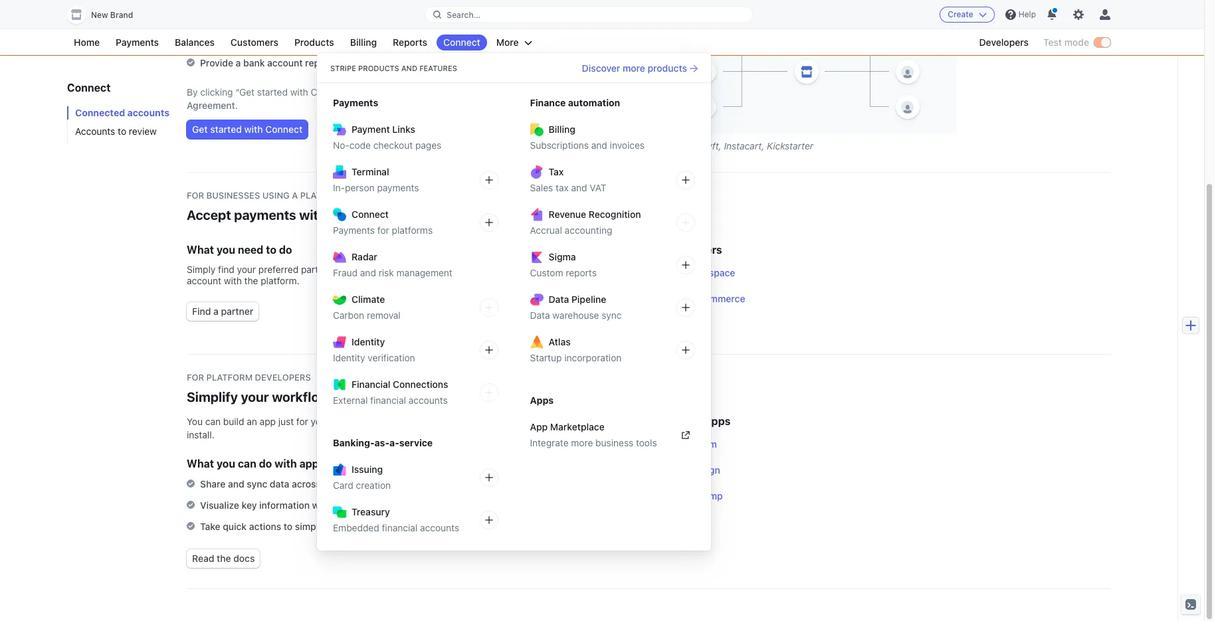 Task type: describe. For each thing, give the bounding box(es) containing it.
what for what you need to do
[[187, 244, 214, 256]]

identity for identity
[[352, 336, 385, 348]]

sales
[[530, 182, 553, 193]]

mode
[[1064, 37, 1089, 48]]

sales tax and vat
[[530, 182, 606, 193]]

1 vertical spatial or
[[356, 416, 365, 427]]

read the docs
[[192, 553, 255, 564]]

get
[[192, 124, 208, 135]]

your inside for platform developers simplify your workflows with stripe apps
[[241, 389, 269, 405]]

actions
[[249, 521, 281, 532]]

fraud and risk management
[[333, 267, 452, 278]]

platform
[[577, 86, 614, 98]]

docusign
[[678, 464, 720, 475]]

more inside app marketplace integrate more business tools
[[571, 437, 593, 449]]

accrual
[[530, 225, 562, 236]]

kickstarter
[[767, 140, 814, 152]]

connect platform agreement link
[[187, 86, 614, 111]]

0 horizontal spatial products
[[294, 37, 334, 48]]

simplify
[[295, 521, 329, 532]]

user
[[583, 416, 602, 427]]

in
[[391, 416, 398, 427]]

connect inside button
[[265, 124, 302, 135]]

data pipeline
[[549, 294, 606, 305]]

card
[[333, 480, 353, 491]]

need inside simply find your preferred partner and follow instructions on their website. you'll need to have an existing account with the platform.
[[533, 264, 555, 275]]

2 vertical spatial payments
[[333, 225, 375, 236]]

management
[[396, 267, 452, 278]]

1 horizontal spatial platform.
[[414, 57, 454, 68]]

an inside simply find your preferred partner and follow instructions on their website. you'll need to have an existing account with the platform.
[[591, 264, 602, 275]]

more right data
[[623, 62, 645, 73]]

woocommerce
[[678, 293, 745, 304]]

no
[[433, 207, 448, 223]]

0 vertical spatial code
[[349, 140, 371, 151]]

creation
[[356, 480, 391, 491]]

tax
[[556, 182, 569, 193]]

their
[[447, 264, 467, 275]]

preferred
[[258, 264, 299, 275]]

and left pay on the top of page
[[252, 15, 268, 26]]

connect down search…
[[443, 37, 480, 48]]

1 vertical spatial payments
[[333, 97, 378, 108]]

a inside find a partner link
[[213, 306, 219, 317]]

identity for identity verification
[[333, 352, 365, 364]]

in-person payments
[[333, 182, 419, 193]]

you can build an app just for your team or list it in the
[[187, 416, 417, 427]]

pipeline
[[572, 294, 606, 305]]

mailchimp link
[[678, 489, 723, 503]]

finance
[[530, 97, 566, 108]]

invoices
[[610, 140, 645, 151]]

accounts for financial connections
[[409, 395, 448, 406]]

payment
[[352, 124, 390, 135]]

mailchimp
[[678, 490, 723, 501]]

a right using
[[292, 190, 298, 201]]

checkout
[[373, 140, 413, 151]]

0 horizontal spatial can
[[205, 416, 221, 427]]

1 vertical spatial service
[[399, 437, 433, 449]]

tax
[[549, 166, 564, 177]]

.
[[235, 100, 238, 111]]

stripe inside for platform developers simplify your workflows with stripe apps
[[369, 389, 407, 405]]

developers
[[979, 37, 1029, 48]]

partner inside simply find your preferred partner and follow instructions on their website. you'll need to have an existing account with the platform.
[[301, 264, 332, 275]]

instacart,
[[724, 140, 764, 152]]

to inside for any stripe user to install.
[[604, 416, 613, 427]]

sync for warehouse
[[602, 310, 622, 321]]

stripe products and features
[[330, 64, 457, 72]]

0 vertical spatial service
[[355, 15, 387, 26]]

connect up payments for platforms
[[352, 209, 389, 220]]

and left invoices
[[591, 140, 607, 151]]

for for accept payments with a stripe partner, no code required
[[187, 190, 204, 201]]

no-
[[333, 140, 349, 151]]

test mode
[[1043, 37, 1089, 48]]

1 horizontal spatial apps
[[530, 395, 554, 406]]

physical
[[347, 36, 383, 47]]

replacement
[[305, 57, 360, 68]]

identity verification
[[333, 352, 415, 364]]

platform inside for platform developers simplify your workflows with stripe apps
[[206, 372, 253, 383]]

pages
[[415, 140, 442, 151]]

agreement
[[187, 100, 235, 111]]

home
[[74, 37, 100, 48]]

custom
[[530, 267, 563, 278]]

stripe up connect",
[[330, 64, 356, 72]]

0 horizontal spatial do
[[259, 458, 272, 470]]

across
[[292, 478, 321, 490]]

automation
[[568, 97, 620, 108]]

find a partner
[[192, 306, 253, 317]]

you for what you need to do
[[217, 244, 235, 256]]

radar
[[352, 251, 377, 263]]

0 vertical spatial or
[[344, 15, 353, 26]]

0 horizontal spatial billing
[[350, 37, 377, 48]]

for inside for any stripe user to install.
[[523, 416, 535, 427]]

money
[[220, 15, 250, 26]]

learn more for the right learn more link
[[459, 36, 508, 47]]

team
[[332, 416, 354, 427]]

data
[[270, 478, 289, 490]]

reports
[[393, 37, 427, 48]]

0 vertical spatial apps
[[705, 415, 731, 427]]

businesses
[[206, 190, 260, 201]]

connect up connected
[[67, 82, 111, 94]]

take
[[200, 521, 220, 532]]

information
[[259, 500, 310, 511]]

for for simplify your workflows with stripe apps
[[187, 372, 204, 383]]

the inside simply find your preferred partner and follow instructions on their website. you'll need to have an existing account with the platform.
[[244, 275, 258, 286]]

squarespace
[[678, 267, 735, 278]]

you'll
[[508, 264, 531, 275]]

carbon removal
[[333, 310, 401, 321]]

issuing
[[352, 464, 383, 475]]

started inside button
[[210, 124, 242, 135]]

a down in- at the top left of the page
[[329, 207, 337, 223]]

accounts to review
[[75, 126, 157, 137]]

tools
[[636, 437, 657, 449]]

provide
[[200, 57, 233, 68]]

a-
[[389, 437, 399, 449]]

external financial accounts
[[333, 395, 448, 406]]

code inside for businesses using a platform accept payments with a stripe partner, no code required
[[451, 207, 482, 223]]

create for create and customize virtual and physical spending cards.
[[200, 36, 229, 47]]

1 horizontal spatial billing
[[549, 124, 575, 135]]

more up 'no-'
[[346, 124, 368, 135]]

platform inside for businesses using a platform accept payments with a stripe partner, no code required
[[300, 190, 346, 201]]

agree
[[373, 86, 397, 98]]

to left our
[[400, 86, 408, 98]]

accounts inside connected accounts link
[[127, 107, 170, 118]]

take quick actions to simplify workflows.
[[200, 521, 379, 532]]

spending
[[386, 36, 426, 47]]

a left bank
[[236, 57, 241, 68]]

1 horizontal spatial for
[[377, 225, 389, 236]]

carbon
[[333, 310, 364, 321]]

to up preferred
[[266, 244, 276, 256]]

lyft,
[[703, 140, 722, 152]]

featured apps
[[657, 415, 731, 427]]

1 horizontal spatial payments
[[377, 182, 419, 193]]

review
[[129, 126, 157, 137]]

no-code checkout pages
[[333, 140, 442, 151]]

by clicking "get started with connect", you agree to our
[[187, 86, 427, 98]]

banking-as-a-service
[[333, 437, 433, 449]]

the inside the read the docs link
[[217, 553, 231, 564]]

features
[[419, 64, 457, 72]]

learn more for the bottommost learn more link
[[318, 124, 368, 135]]

connect inside connect platform agreement
[[537, 86, 574, 98]]

app marketplace integrate more business tools
[[530, 421, 657, 449]]

data for data pipeline
[[549, 294, 569, 305]]

your down spending
[[392, 57, 411, 68]]

1 vertical spatial products
[[358, 64, 399, 72]]

learn for the right learn more link
[[459, 36, 483, 47]]



Task type: vqa. For each thing, say whether or not it's contained in the screenshot.
Identity Verification
yes



Task type: locate. For each thing, give the bounding box(es) containing it.
0 horizontal spatial learn more
[[318, 124, 368, 135]]

an
[[591, 264, 602, 275], [247, 416, 257, 427]]

Search… search field
[[426, 6, 752, 23]]

1 vertical spatial data
[[530, 310, 550, 321]]

with inside for platform developers simplify your workflows with stripe apps
[[339, 389, 367, 405]]

within down 'billing' link
[[363, 57, 389, 68]]

1 vertical spatial platform.
[[261, 275, 299, 286]]

can up "share and sync data across systems."
[[238, 458, 256, 470]]

and right tax
[[571, 182, 587, 193]]

platforms
[[392, 225, 433, 236]]

1 horizontal spatial code
[[451, 207, 482, 223]]

learn
[[459, 36, 483, 47], [456, 57, 481, 68], [318, 124, 343, 135]]

data up atlas
[[530, 310, 550, 321]]

app
[[530, 421, 548, 433]]

you left 'agree'
[[355, 86, 370, 98]]

1 horizontal spatial the
[[244, 275, 258, 286]]

simplify
[[187, 389, 238, 405]]

for inside for businesses using a platform accept payments with a stripe partner, no code required
[[187, 190, 204, 201]]

data warehouse sync
[[530, 310, 622, 321]]

0 vertical spatial platform.
[[414, 57, 454, 68]]

payments up payment
[[333, 97, 378, 108]]

learn more down search…
[[459, 36, 508, 47]]

0 horizontal spatial apps
[[299, 458, 325, 470]]

started right get
[[210, 124, 242, 135]]

1 vertical spatial account
[[187, 275, 221, 286]]

with inside for businesses using a platform accept payments with a stripe partner, no code required
[[299, 207, 326, 223]]

on
[[434, 264, 445, 275]]

a right "find"
[[213, 306, 219, 317]]

1 horizontal spatial account
[[267, 57, 303, 68]]

finance automation
[[530, 97, 620, 108]]

you up share at the left of page
[[217, 458, 235, 470]]

visualize
[[200, 500, 239, 511]]

0 vertical spatial the
[[244, 275, 258, 286]]

create
[[948, 9, 973, 19], [200, 36, 229, 47]]

need
[[238, 244, 263, 256], [533, 264, 555, 275]]

vat
[[590, 182, 606, 193]]

the left docs at the bottom of page
[[217, 553, 231, 564]]

0 vertical spatial create
[[948, 9, 973, 19]]

simply
[[187, 264, 216, 275]]

1 vertical spatial learn more link
[[318, 123, 379, 136]]

developers link
[[973, 35, 1035, 51]]

financial for embedded
[[382, 522, 418, 534]]

1 vertical spatial you
[[217, 244, 235, 256]]

an right 'have'
[[591, 264, 602, 275]]

find a partner link
[[187, 302, 259, 321]]

discover
[[582, 62, 620, 73]]

identity up identity verification
[[352, 336, 385, 348]]

service right as-
[[399, 437, 433, 449]]

apps up any
[[530, 395, 554, 406]]

1 horizontal spatial learn more link
[[459, 35, 519, 49]]

1 vertical spatial apps
[[299, 458, 325, 470]]

financial for external
[[370, 395, 406, 406]]

2 what from the top
[[187, 458, 214, 470]]

to down sigma
[[557, 264, 566, 275]]

2 vertical spatial learn
[[318, 124, 343, 135]]

create up provide
[[200, 36, 229, 47]]

virtual
[[298, 36, 326, 47]]

your up app
[[241, 389, 269, 405]]

account inside simply find your preferred partner and follow instructions on their website. you'll need to have an existing account with the platform.
[[187, 275, 221, 286]]

to down visualize key information within stripe.
[[284, 521, 293, 532]]

0 vertical spatial started
[[257, 86, 288, 98]]

0 vertical spatial can
[[205, 416, 221, 427]]

1 horizontal spatial create
[[948, 9, 973, 19]]

payments for platforms
[[333, 225, 433, 236]]

stripe right any
[[555, 416, 581, 427]]

0 horizontal spatial learn more link
[[318, 123, 379, 136]]

2 for from the top
[[187, 372, 204, 383]]

platform. inside simply find your preferred partner and follow instructions on their website. you'll need to have an existing account with the platform.
[[261, 275, 299, 286]]

connected accounts link
[[67, 106, 173, 120]]

warehouse
[[553, 310, 599, 321]]

using
[[262, 190, 290, 201]]

create inside "button"
[[948, 9, 973, 19]]

or left list
[[356, 416, 365, 427]]

billing up subscriptions
[[549, 124, 575, 135]]

2 vertical spatial accounts
[[420, 522, 459, 534]]

examples:
[[657, 140, 700, 152]]

financial down financial connections
[[370, 395, 406, 406]]

0 horizontal spatial platform.
[[261, 275, 299, 286]]

share and sync data across systems.
[[200, 478, 363, 490]]

payments up "partner,"
[[377, 182, 419, 193]]

connect link
[[437, 35, 487, 51]]

what up share at the left of page
[[187, 458, 214, 470]]

data up warehouse
[[549, 294, 569, 305]]

0 vertical spatial identity
[[352, 336, 385, 348]]

the right in on the left of page
[[401, 416, 414, 427]]

1 vertical spatial identity
[[333, 352, 365, 364]]

with inside simply find your preferred partner and follow instructions on their website. you'll need to have an existing account with the platform.
[[224, 275, 242, 286]]

and right share at the left of page
[[228, 478, 244, 490]]

1 horizontal spatial an
[[591, 264, 602, 275]]

add money and pay out vendors or service providers.
[[200, 15, 434, 26]]

1 horizontal spatial started
[[257, 86, 288, 98]]

0 vertical spatial payments
[[116, 37, 159, 48]]

platform right using
[[300, 190, 346, 201]]

the right find
[[244, 275, 258, 286]]

to inside simply find your preferred partner and follow instructions on their website. you'll need to have an existing account with the platform.
[[557, 264, 566, 275]]

0 vertical spatial you
[[355, 86, 370, 98]]

your left team
[[311, 416, 330, 427]]

for businesses using a platform accept payments with a stripe partner, no code required
[[187, 190, 538, 223]]

1 horizontal spatial platform
[[300, 190, 346, 201]]

for up simplify at the bottom left of page
[[187, 372, 204, 383]]

your right find
[[237, 264, 256, 275]]

links
[[392, 124, 415, 135]]

for up accept
[[187, 190, 204, 201]]

financial
[[352, 379, 390, 390]]

apps inside for platform developers simplify your workflows with stripe apps
[[410, 389, 443, 405]]

terminal
[[352, 166, 389, 177]]

subscriptions and invoices
[[530, 140, 645, 151]]

1 vertical spatial code
[[451, 207, 482, 223]]

connect
[[443, 37, 480, 48], [67, 82, 111, 94], [537, 86, 574, 98], [265, 124, 302, 135], [352, 209, 389, 220]]

embedded financial accounts
[[333, 522, 459, 534]]

you up find
[[217, 244, 235, 256]]

for left any
[[523, 416, 535, 427]]

0 vertical spatial learn more link
[[459, 35, 519, 49]]

sigma
[[549, 251, 576, 263]]

0 vertical spatial account
[[267, 57, 303, 68]]

1 vertical spatial learn
[[456, 57, 481, 68]]

1 horizontal spatial or
[[356, 416, 365, 427]]

0 horizontal spatial the
[[217, 553, 231, 564]]

0 vertical spatial products
[[294, 37, 334, 48]]

payments inside for businesses using a platform accept payments with a stripe partner, no code required
[[234, 207, 296, 223]]

verification
[[368, 352, 415, 364]]

apps up "intercom"
[[705, 415, 731, 427]]

billing up provide a bank account replacement within your platform. learn more
[[350, 37, 377, 48]]

0 horizontal spatial partner
[[221, 306, 253, 317]]

1 vertical spatial an
[[247, 416, 257, 427]]

platform up simplify at the bottom left of page
[[206, 372, 253, 383]]

financial connections
[[352, 379, 448, 390]]

customers link
[[224, 35, 285, 51]]

and left follow
[[335, 264, 351, 275]]

install.
[[187, 429, 214, 441]]

0 horizontal spatial or
[[344, 15, 353, 26]]

0 horizontal spatial for
[[296, 416, 308, 427]]

code right no in the top of the page
[[451, 207, 482, 223]]

0 vertical spatial within
[[363, 57, 389, 68]]

connected
[[75, 107, 125, 118]]

subscriptions
[[530, 140, 589, 151]]

payments
[[377, 182, 419, 193], [234, 207, 296, 223]]

startup
[[530, 352, 562, 364]]

1 what from the top
[[187, 244, 214, 256]]

0 horizontal spatial within
[[312, 500, 339, 511]]

billing link
[[343, 35, 383, 51]]

platform
[[300, 190, 346, 201], [206, 372, 253, 383]]

with inside button
[[244, 124, 263, 135]]

learn more up 'no-'
[[318, 124, 368, 135]]

do up preferred
[[279, 244, 292, 256]]

app
[[260, 416, 276, 427]]

platform. down what you need to do
[[261, 275, 299, 286]]

1 horizontal spatial apps
[[705, 415, 731, 427]]

1 vertical spatial do
[[259, 458, 272, 470]]

1 vertical spatial what
[[187, 458, 214, 470]]

do up data
[[259, 458, 272, 470]]

1 for from the top
[[187, 190, 204, 201]]

more down more
[[484, 57, 506, 68]]

0 vertical spatial sync
[[602, 310, 622, 321]]

1 vertical spatial can
[[238, 458, 256, 470]]

platform.
[[414, 57, 454, 68], [261, 275, 299, 286]]

0 horizontal spatial create
[[200, 36, 229, 47]]

to
[[400, 86, 408, 98], [118, 126, 126, 137], [266, 244, 276, 256], [557, 264, 566, 275], [604, 416, 613, 427], [284, 521, 293, 532]]

more right cards.
[[486, 36, 508, 47]]

treasury
[[352, 506, 390, 518]]

for inside for platform developers simplify your workflows with stripe apps
[[187, 372, 204, 383]]

1 horizontal spatial need
[[533, 264, 555, 275]]

1 horizontal spatial learn more
[[459, 36, 508, 47]]

create button
[[940, 7, 995, 23]]

account up "find"
[[187, 275, 221, 286]]

0 horizontal spatial started
[[210, 124, 242, 135]]

1 vertical spatial sync
[[247, 478, 267, 490]]

partner left fraud
[[301, 264, 332, 275]]

0 vertical spatial what
[[187, 244, 214, 256]]

accounts
[[75, 126, 115, 137]]

connect left platform
[[537, 86, 574, 98]]

read
[[192, 553, 214, 564]]

0 horizontal spatial apps
[[410, 389, 443, 405]]

stripe up the it
[[369, 389, 407, 405]]

learn for the bottommost learn more link
[[318, 124, 343, 135]]

for down "partner,"
[[377, 225, 389, 236]]

1 vertical spatial partner
[[221, 306, 253, 317]]

more down marketplace
[[571, 437, 593, 449]]

for right just
[[296, 416, 308, 427]]

0 horizontal spatial service
[[355, 15, 387, 26]]

need up preferred
[[238, 244, 263, 256]]

simply find your preferred partner and follow instructions on their website. you'll need to have an existing account with the platform.
[[187, 264, 637, 286]]

can up install.
[[205, 416, 221, 427]]

0 horizontal spatial platform
[[206, 372, 253, 383]]

cards.
[[429, 36, 456, 47]]

1 vertical spatial within
[[312, 500, 339, 511]]

reports
[[566, 267, 597, 278]]

1 vertical spatial payments
[[234, 207, 296, 223]]

financial down the treasury
[[382, 522, 418, 534]]

stripe inside for any stripe user to install.
[[555, 416, 581, 427]]

and
[[252, 15, 268, 26], [232, 36, 248, 47], [328, 36, 345, 47], [401, 64, 417, 72], [591, 140, 607, 151], [571, 182, 587, 193], [335, 264, 351, 275], [360, 267, 376, 278], [228, 478, 244, 490]]

payments down for businesses using a platform accept payments with a stripe partner, no code required
[[333, 225, 375, 236]]

external
[[333, 395, 368, 406]]

products down add money and pay out vendors or service providers.
[[294, 37, 334, 48]]

integrate
[[530, 437, 569, 449]]

payments link
[[109, 35, 166, 51]]

sync down the pipeline
[[602, 310, 622, 321]]

to down connected accounts link
[[118, 126, 126, 137]]

balances
[[175, 37, 215, 48]]

test data
[[583, 56, 621, 64]]

1 horizontal spatial do
[[279, 244, 292, 256]]

service
[[355, 15, 387, 26], [399, 437, 433, 449]]

and down money
[[232, 36, 248, 47]]

create up developers link
[[948, 9, 973, 19]]

0 vertical spatial need
[[238, 244, 263, 256]]

learn down connect link
[[456, 57, 481, 68]]

0 vertical spatial an
[[591, 264, 602, 275]]

accounts to review link
[[67, 125, 173, 138]]

0 vertical spatial learn more
[[459, 36, 508, 47]]

1 vertical spatial started
[[210, 124, 242, 135]]

account down customize
[[267, 57, 303, 68]]

code down payment
[[349, 140, 371, 151]]

banking-
[[333, 437, 375, 449]]

stripe
[[330, 64, 356, 72], [340, 207, 377, 223], [369, 389, 407, 405], [555, 416, 581, 427]]

get started with connect button
[[187, 120, 308, 139]]

learn up 'no-'
[[318, 124, 343, 135]]

2 vertical spatial the
[[217, 553, 231, 564]]

0 horizontal spatial payments
[[234, 207, 296, 223]]

atlas
[[549, 336, 571, 348]]

started right "get
[[257, 86, 288, 98]]

products link
[[288, 35, 341, 51]]

0 horizontal spatial sync
[[247, 478, 267, 490]]

1 horizontal spatial sync
[[602, 310, 622, 321]]

partner right "find"
[[221, 306, 253, 317]]

0 vertical spatial payments
[[377, 182, 419, 193]]

you for what you can do with apps
[[217, 458, 235, 470]]

data for data warehouse sync
[[530, 310, 550, 321]]

clicking
[[200, 86, 233, 98]]

learn more link up 'no-'
[[318, 123, 379, 136]]

top
[[657, 244, 675, 256]]

payments down using
[[234, 207, 296, 223]]

0 vertical spatial platform
[[300, 190, 346, 201]]

0 vertical spatial financial
[[370, 395, 406, 406]]

workflows.
[[332, 521, 379, 532]]

0 horizontal spatial need
[[238, 244, 263, 256]]

sync for and
[[247, 478, 267, 490]]

within
[[363, 57, 389, 68], [312, 500, 339, 511]]

connect",
[[311, 86, 352, 98]]

create for create
[[948, 9, 973, 19]]

1 vertical spatial create
[[200, 36, 229, 47]]

Search… text field
[[426, 6, 752, 23]]

and down "radar"
[[360, 267, 376, 278]]

apps up for any stripe user to install.
[[410, 389, 443, 405]]

visualize key information within stripe.
[[200, 500, 370, 511]]

identity up financial
[[333, 352, 365, 364]]

your inside simply find your preferred partner and follow instructions on their website. you'll need to have an existing account with the platform.
[[237, 264, 256, 275]]

within up the 'simplify' on the left of the page
[[312, 500, 339, 511]]

accounts for treasury
[[420, 522, 459, 534]]

business
[[596, 437, 633, 449]]

0 vertical spatial learn
[[459, 36, 483, 47]]

1 vertical spatial financial
[[382, 522, 418, 534]]

1 vertical spatial for
[[187, 372, 204, 383]]

service up the physical
[[355, 15, 387, 26]]

apps up 'across'
[[299, 458, 325, 470]]

and up our
[[401, 64, 417, 72]]

stripe down person
[[340, 207, 377, 223]]

customize
[[251, 36, 296, 47]]

0 horizontal spatial account
[[187, 275, 221, 286]]

have
[[568, 264, 589, 275]]

0 horizontal spatial an
[[247, 416, 257, 427]]

1 horizontal spatial service
[[399, 437, 433, 449]]

an left app
[[247, 416, 257, 427]]

intercom
[[678, 438, 717, 450]]

docs
[[233, 553, 255, 564]]

and inside simply find your preferred partner and follow instructions on their website. you'll need to have an existing account with the platform.
[[335, 264, 351, 275]]

balances link
[[168, 35, 221, 51]]

to right user
[[604, 416, 613, 427]]

1 horizontal spatial partner
[[301, 264, 332, 275]]

and up replacement on the top left
[[328, 36, 345, 47]]

by
[[187, 86, 198, 98]]

code
[[349, 140, 371, 151], [451, 207, 482, 223]]

find
[[192, 306, 211, 317]]

stripe inside for businesses using a platform accept payments with a stripe partner, no code required
[[340, 207, 377, 223]]

platform. down cards.
[[414, 57, 454, 68]]

products up 'agree'
[[358, 64, 399, 72]]

or right 'vendors'
[[344, 15, 353, 26]]

1 horizontal spatial can
[[238, 458, 256, 470]]

need down sigma
[[533, 264, 555, 275]]

1 vertical spatial accounts
[[409, 395, 448, 406]]

custom reports
[[530, 267, 597, 278]]

what for what you can do with apps
[[187, 458, 214, 470]]

1 vertical spatial need
[[533, 264, 555, 275]]

stripe.
[[341, 500, 370, 511]]

1 horizontal spatial products
[[358, 64, 399, 72]]

sync down what you can do with apps
[[247, 478, 267, 490]]

1 horizontal spatial within
[[363, 57, 389, 68]]

started
[[257, 86, 288, 98], [210, 124, 242, 135]]

0 vertical spatial data
[[549, 294, 569, 305]]

2 horizontal spatial the
[[401, 416, 414, 427]]

payments
[[116, 37, 159, 48], [333, 97, 378, 108], [333, 225, 375, 236]]

what you need to do
[[187, 244, 292, 256]]

what up simply
[[187, 244, 214, 256]]



